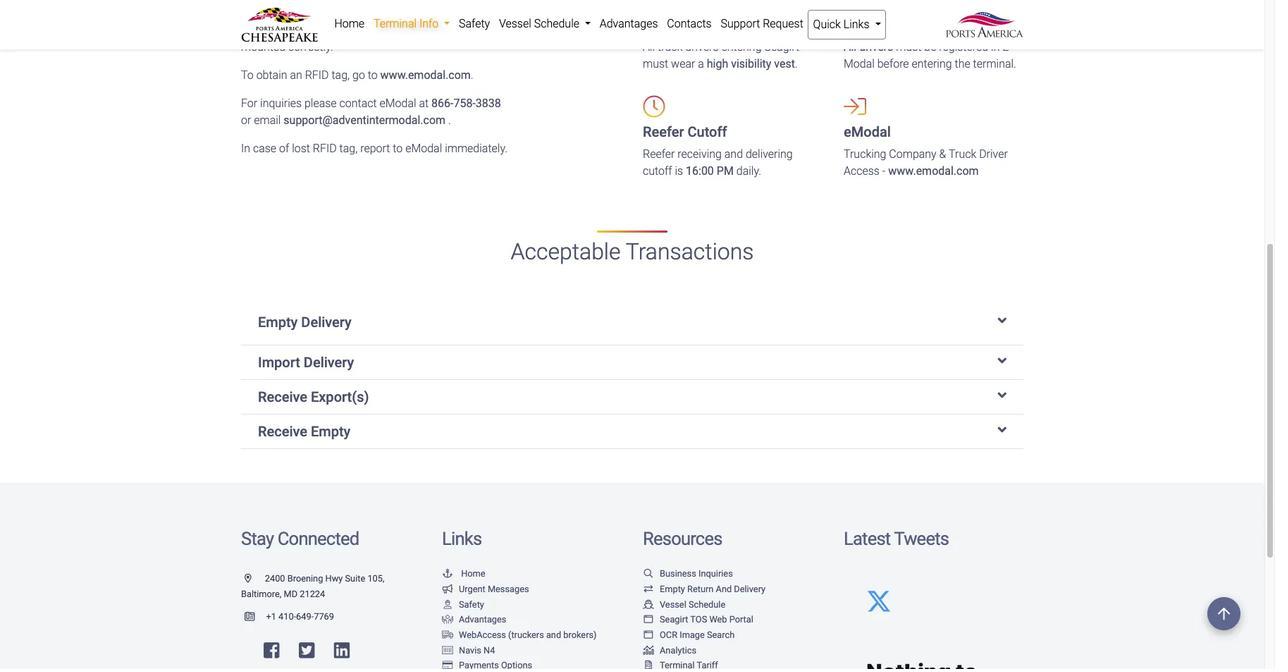 Task type: vqa. For each thing, say whether or not it's contained in the screenshot.
Chesapeake
no



Task type: describe. For each thing, give the bounding box(es) containing it.
2400 broening hwy suite 105, baltimore, md 21224
[[241, 574, 385, 599]]

16:00 pm daily.
[[686, 165, 761, 178]]

receive export(s) link
[[258, 388, 1007, 405]]

browser image
[[643, 631, 654, 640]]

safety down urgent
[[459, 599, 484, 610]]

1 vertical spatial home
[[461, 569, 486, 579]]

0 horizontal spatial links
[[442, 528, 482, 549]]

the inside each truck entering the seagirt marine terminal must have a valid rfid tag mounted correctly.
[[339, 24, 355, 37]]

649-
[[296, 611, 314, 622]]

1 horizontal spatial to
[[393, 142, 403, 155]]

angle down image
[[998, 314, 1007, 328]]

7769
[[314, 611, 334, 622]]

support request
[[721, 17, 804, 30]]

stay connected
[[241, 528, 359, 549]]

must inside each truck entering the seagirt marine terminal must have a valid rfid tag mounted correctly.
[[478, 24, 503, 37]]

safety up wear
[[643, 16, 683, 33]]

2 vertical spatial seagirt
[[660, 614, 688, 625]]

each
[[241, 24, 266, 37]]

receiving
[[678, 148, 722, 161]]

+1 410-649-7769
[[266, 611, 334, 622]]

file invoice image
[[643, 661, 654, 669]]

all for all truck drivers entering seagirt must wear a
[[643, 40, 655, 54]]

navis n4
[[459, 645, 495, 655]]

16:00
[[686, 165, 714, 178]]

empty return and delivery
[[660, 584, 766, 594]]

analytics
[[660, 645, 697, 655]]

0 horizontal spatial terminal
[[374, 17, 417, 30]]

truck for all
[[658, 40, 683, 54]]

quick
[[813, 18, 841, 31]]

linkedin image
[[334, 642, 350, 660]]

export(s)
[[311, 388, 369, 405]]

all for all drivers
[[844, 40, 857, 54]]

terminal.
[[973, 57, 1017, 71]]

webaccess (truckers and brokers)
[[459, 630, 597, 640]]

in case of lost rfid tag, report to emodal immediately.
[[241, 142, 508, 155]]

3838
[[476, 97, 501, 110]]

please
[[305, 97, 337, 110]]

suite
[[345, 574, 365, 584]]

safety vest
[[643, 16, 713, 33]]

pm
[[717, 165, 734, 178]]

valid
[[541, 24, 564, 37]]

and for receiving
[[725, 148, 743, 161]]

anchor image
[[442, 570, 453, 579]]

support
[[721, 17, 760, 30]]

transactions
[[626, 239, 754, 265]]

image
[[680, 630, 705, 640]]

phone office image
[[245, 612, 266, 622]]

tos
[[691, 614, 707, 625]]

business inquiries
[[660, 569, 733, 579]]

in
[[991, 40, 1000, 54]]

drivers registration
[[844, 16, 964, 33]]

1 horizontal spatial .
[[471, 69, 474, 82]]

reefer for reefer cutoff
[[643, 124, 684, 141]]

browser image
[[643, 616, 654, 625]]

&
[[940, 148, 947, 161]]

receive empty
[[258, 423, 351, 440]]

e-
[[1003, 40, 1012, 54]]

container storage image
[[442, 646, 453, 655]]

go
[[353, 69, 365, 82]]

0 horizontal spatial advantages
[[459, 614, 507, 625]]

registration
[[892, 16, 964, 33]]

hwy
[[325, 574, 343, 584]]

21224
[[300, 589, 325, 599]]

lost
[[292, 142, 310, 155]]

request
[[763, 17, 804, 30]]

messages
[[488, 584, 529, 594]]

receive empty link
[[258, 423, 1007, 440]]

quick links
[[813, 18, 872, 31]]

1 horizontal spatial advantages
[[600, 17, 658, 30]]

be
[[925, 40, 937, 54]]

company
[[889, 148, 937, 161]]

receive for receive empty
[[258, 423, 307, 440]]

1 horizontal spatial www.emodal.com
[[889, 165, 979, 178]]

search
[[707, 630, 735, 640]]

search image
[[643, 570, 654, 579]]

2 drivers from the left
[[860, 40, 894, 54]]

seagirt tos web portal
[[660, 614, 754, 625]]

analytics image
[[643, 646, 654, 655]]

safety link for topmost vessel schedule link
[[454, 10, 495, 38]]

or
[[241, 114, 251, 127]]

1 vertical spatial vessel
[[660, 599, 687, 610]]

0 horizontal spatial vessel
[[499, 17, 531, 30]]

credit card image
[[442, 661, 453, 669]]

in
[[241, 142, 250, 155]]

access
[[844, 165, 880, 178]]

0 horizontal spatial www.emodal.com
[[380, 69, 471, 82]]

reefer receiving and delivering cutoff is
[[643, 148, 793, 178]]

2 vertical spatial emodal
[[406, 142, 442, 155]]

0 vertical spatial tag,
[[332, 69, 350, 82]]

inquiries
[[260, 97, 302, 110]]

ship image
[[643, 601, 654, 610]]

marine
[[395, 24, 429, 37]]

high
[[707, 57, 728, 71]]

1 horizontal spatial schedule
[[689, 599, 726, 610]]

tab list containing empty delivery
[[241, 300, 1024, 449]]

latest tweets
[[844, 528, 949, 549]]

rfid inside each truck entering the seagirt marine terminal must have a valid rfid tag mounted correctly.
[[566, 24, 590, 37]]

have
[[506, 24, 529, 37]]

reefer cutoff
[[643, 124, 727, 141]]

must be registered in e- modal before entering the terminal.
[[844, 40, 1017, 71]]

all truck drivers entering seagirt must wear a
[[643, 40, 800, 71]]

terminal info link
[[369, 10, 454, 38]]

each truck entering the seagirt marine terminal must have a valid rfid tag mounted correctly.
[[241, 24, 609, 54]]

support request link
[[716, 10, 808, 38]]

truck for each
[[268, 24, 293, 37]]

email
[[254, 114, 281, 127]]

receive export(s)
[[258, 388, 369, 405]]

urgent messages
[[459, 584, 529, 594]]

and for (truckers
[[546, 630, 561, 640]]

inquiries
[[699, 569, 733, 579]]

758-
[[454, 97, 476, 110]]

must inside all truck drivers entering seagirt must wear a
[[643, 57, 669, 71]]

n4
[[484, 645, 495, 655]]

contacts
[[667, 17, 712, 30]]

contact
[[340, 97, 377, 110]]

0 vertical spatial vessel schedule link
[[495, 10, 595, 38]]

866-758-3838 link
[[432, 97, 501, 110]]

analytics link
[[643, 645, 697, 655]]

seagirt for the
[[357, 24, 392, 37]]

1 horizontal spatial empty
[[311, 423, 351, 440]]

1 vertical spatial emodal
[[844, 124, 891, 141]]

+1 410-649-7769 link
[[241, 611, 334, 622]]

cutoff
[[643, 165, 672, 178]]

0 horizontal spatial vessel schedule
[[499, 17, 582, 30]]

md
[[284, 589, 298, 599]]

daily.
[[737, 165, 761, 178]]



Task type: locate. For each thing, give the bounding box(es) containing it.
1 horizontal spatial all
[[844, 40, 857, 54]]

0 vertical spatial safety link
[[454, 10, 495, 38]]

seagirt
[[357, 24, 392, 37], [765, 40, 800, 54], [660, 614, 688, 625]]

drivers inside all truck drivers entering seagirt must wear a
[[686, 40, 719, 54]]

empty delivery
[[258, 314, 352, 331]]

all inside all truck drivers entering seagirt must wear a
[[643, 40, 655, 54]]

schedule
[[534, 17, 580, 30], [689, 599, 726, 610]]

1 vertical spatial a
[[698, 57, 704, 71]]

1 vertical spatial angle down image
[[998, 388, 1007, 402]]

terminal left info
[[374, 17, 417, 30]]

all down safety vest
[[643, 40, 655, 54]]

home link
[[330, 10, 369, 38], [442, 569, 486, 579]]

broening
[[287, 574, 323, 584]]

vest
[[687, 16, 713, 33], [774, 57, 795, 71]]

1 horizontal spatial vessel
[[660, 599, 687, 610]]

obtain
[[256, 69, 287, 82]]

www.emodal.com link
[[380, 69, 471, 82], [889, 165, 979, 178]]

1 vertical spatial home link
[[442, 569, 486, 579]]

0 vertical spatial entering
[[296, 24, 336, 37]]

2 horizontal spatial empty
[[660, 584, 685, 594]]

must inside must be registered in e- modal before entering the terminal.
[[896, 40, 922, 54]]

1 vertical spatial vessel schedule
[[660, 599, 726, 610]]

1 vertical spatial truck
[[658, 40, 683, 54]]

report
[[360, 142, 390, 155]]

1 vertical spatial entering
[[722, 40, 762, 54]]

0 horizontal spatial entering
[[296, 24, 336, 37]]

delivery for empty delivery
[[301, 314, 352, 331]]

hand receiving image
[[442, 616, 453, 625]]

terminal info
[[374, 17, 441, 30]]

receive down import
[[258, 388, 307, 405]]

0 vertical spatial vessel schedule
[[499, 17, 582, 30]]

1 vertical spatial vest
[[774, 57, 795, 71]]

baltimore,
[[241, 589, 282, 599]]

receive
[[258, 388, 307, 405], [258, 423, 307, 440]]

www.emodal.com link up the 'at'
[[380, 69, 471, 82]]

go to top image
[[1208, 597, 1241, 630]]

2 vertical spatial rfid
[[313, 142, 337, 155]]

0 horizontal spatial truck
[[268, 24, 293, 37]]

1 horizontal spatial user hard hat image
[[643, 0, 663, 11]]

wear
[[671, 57, 695, 71]]

and inside reefer receiving and delivering cutoff is
[[725, 148, 743, 161]]

home up urgent
[[461, 569, 486, 579]]

a left high
[[698, 57, 704, 71]]

seagirt down request
[[765, 40, 800, 54]]

case
[[253, 142, 276, 155]]

0 vertical spatial to
[[368, 69, 378, 82]]

delivering
[[746, 148, 793, 161]]

for
[[241, 97, 257, 110]]

1 vertical spatial receive
[[258, 423, 307, 440]]

empty up import
[[258, 314, 298, 331]]

1 vertical spatial delivery
[[304, 354, 354, 371]]

tag, left report
[[340, 142, 358, 155]]

vessel schedule up seagirt tos web portal link
[[660, 599, 726, 610]]

latest
[[844, 528, 891, 549]]

angle down image inside receive empty link
[[998, 423, 1007, 437]]

visibility
[[731, 57, 772, 71]]

safety link
[[454, 10, 495, 38], [442, 599, 484, 610]]

vessel schedule
[[499, 17, 582, 30], [660, 599, 726, 610]]

. inside for inquiries please contact emodal at 866-758-3838 or email support@adventintermodal.com .
[[448, 114, 451, 127]]

0 vertical spatial a
[[532, 24, 538, 37]]

entering inside each truck entering the seagirt marine terminal must have a valid rfid tag mounted correctly.
[[296, 24, 336, 37]]

user hard hat image
[[643, 0, 663, 11], [442, 601, 453, 610]]

an
[[290, 69, 302, 82]]

2 all from the left
[[844, 40, 857, 54]]

reefer
[[643, 124, 684, 141], [643, 148, 675, 161]]

and
[[716, 584, 732, 594]]

0 horizontal spatial vessel schedule link
[[495, 10, 595, 38]]

home link up the correctly.
[[330, 10, 369, 38]]

for inquiries please contact emodal at 866-758-3838 or email support@adventintermodal.com .
[[241, 97, 501, 127]]

empty delivery link
[[258, 314, 1007, 331]]

1 vertical spatial schedule
[[689, 599, 726, 610]]

home link for urgent messages link
[[442, 569, 486, 579]]

user hard hat image up safety vest
[[643, 0, 663, 11]]

terminal right marine
[[432, 24, 475, 37]]

a left valid
[[532, 24, 538, 37]]

links up all drivers
[[844, 18, 870, 31]]

all up modal
[[844, 40, 857, 54]]

delivery for import delivery
[[304, 354, 354, 371]]

schedule right have
[[534, 17, 580, 30]]

1 horizontal spatial www.emodal.com link
[[889, 165, 979, 178]]

105,
[[368, 574, 385, 584]]

safety link down urgent
[[442, 599, 484, 610]]

1 drivers from the left
[[686, 40, 719, 54]]

drivers
[[844, 16, 888, 33]]

vessel left valid
[[499, 17, 531, 30]]

the
[[339, 24, 355, 37], [955, 57, 971, 71]]

0 vertical spatial must
[[478, 24, 503, 37]]

truck
[[949, 148, 977, 161]]

tag, left go
[[332, 69, 350, 82]]

advantages link up webaccess at the left
[[442, 614, 507, 625]]

vessel
[[499, 17, 531, 30], [660, 599, 687, 610]]

truck container image
[[442, 631, 453, 640]]

www.emodal.com link down &
[[889, 165, 979, 178]]

before
[[878, 57, 909, 71]]

delivery right and
[[734, 584, 766, 594]]

2 vertical spatial delivery
[[734, 584, 766, 594]]

2 vertical spatial angle down image
[[998, 423, 1007, 437]]

0 vertical spatial truck
[[268, 24, 293, 37]]

1 horizontal spatial and
[[725, 148, 743, 161]]

emodal up trucking
[[844, 124, 891, 141]]

www.emodal.com link for emodal
[[889, 165, 979, 178]]

advantages link left contacts
[[595, 10, 663, 38]]

advantages up webaccess at the left
[[459, 614, 507, 625]]

0 horizontal spatial advantages link
[[442, 614, 507, 625]]

angle down image for delivery
[[998, 354, 1007, 368]]

tab list
[[241, 300, 1024, 449]]

portal
[[730, 614, 754, 625]]

to right go
[[368, 69, 378, 82]]

2 horizontal spatial .
[[795, 57, 798, 71]]

entering inside must be registered in e- modal before entering the terminal.
[[912, 57, 952, 71]]

delivery up the export(s)
[[304, 354, 354, 371]]

0 vertical spatial vessel
[[499, 17, 531, 30]]

2 vertical spatial must
[[643, 57, 669, 71]]

angle down image for export(s)
[[998, 388, 1007, 402]]

empty for empty delivery
[[258, 314, 298, 331]]

must left wear
[[643, 57, 669, 71]]

1 horizontal spatial advantages link
[[595, 10, 663, 38]]

business
[[660, 569, 696, 579]]

delivery up import delivery
[[301, 314, 352, 331]]

must left have
[[478, 24, 503, 37]]

1 receive from the top
[[258, 388, 307, 405]]

1 horizontal spatial home
[[461, 569, 486, 579]]

entering inside all truck drivers entering seagirt must wear a
[[722, 40, 762, 54]]

exchange image
[[643, 585, 654, 594]]

2 horizontal spatial must
[[896, 40, 922, 54]]

rfid right an
[[305, 69, 329, 82]]

0 vertical spatial and
[[725, 148, 743, 161]]

0 vertical spatial empty
[[258, 314, 298, 331]]

0 vertical spatial home
[[334, 17, 365, 30]]

1 horizontal spatial home link
[[442, 569, 486, 579]]

vest up all truck drivers entering seagirt must wear a
[[687, 16, 713, 33]]

drivers up high
[[686, 40, 719, 54]]

. down 866-
[[448, 114, 451, 127]]

1 vertical spatial advantages link
[[442, 614, 507, 625]]

2 horizontal spatial entering
[[912, 57, 952, 71]]

empty down business
[[660, 584, 685, 594]]

home link for terminal info link
[[330, 10, 369, 38]]

rfid right lost
[[313, 142, 337, 155]]

2400
[[265, 574, 285, 584]]

emodal left the 'at'
[[380, 97, 416, 110]]

trucking company & truck driver access -
[[844, 148, 1008, 178]]

0 horizontal spatial the
[[339, 24, 355, 37]]

mounted
[[241, 40, 286, 54]]

entering down 'be' at the right of the page
[[912, 57, 952, 71]]

and up pm
[[725, 148, 743, 161]]

seagirt inside each truck entering the seagirt marine terminal must have a valid rfid tag mounted correctly.
[[357, 24, 392, 37]]

www.emodal.com up the 'at'
[[380, 69, 471, 82]]

1 horizontal spatial must
[[643, 57, 669, 71]]

www.emodal.com down &
[[889, 165, 979, 178]]

reefer for reefer receiving and delivering cutoff is
[[643, 148, 675, 161]]

1 vertical spatial to
[[393, 142, 403, 155]]

terminal
[[374, 17, 417, 30], [432, 24, 475, 37]]

home up to obtain an rfid tag, go to www.emodal.com .
[[334, 17, 365, 30]]

truck
[[268, 24, 293, 37], [658, 40, 683, 54]]

0 vertical spatial rfid
[[566, 24, 590, 37]]

support@adventintermodal.com
[[284, 114, 446, 127]]

must
[[478, 24, 503, 37], [896, 40, 922, 54], [643, 57, 669, 71]]

to
[[241, 69, 254, 82]]

2 angle down image from the top
[[998, 388, 1007, 402]]

delivery
[[301, 314, 352, 331], [304, 354, 354, 371], [734, 584, 766, 594]]

contacts link
[[663, 10, 716, 38]]

1 vertical spatial user hard hat image
[[442, 601, 453, 610]]

return
[[688, 584, 714, 594]]

the inside must be registered in e- modal before entering the terminal.
[[955, 57, 971, 71]]

1 vertical spatial the
[[955, 57, 971, 71]]

drivers up before
[[860, 40, 894, 54]]

1 all from the left
[[643, 40, 655, 54]]

safety left have
[[459, 17, 490, 30]]

0 vertical spatial receive
[[258, 388, 307, 405]]

0 horizontal spatial schedule
[[534, 17, 580, 30]]

registered
[[939, 40, 989, 54]]

0 vertical spatial home link
[[330, 10, 369, 38]]

angle down image
[[998, 354, 1007, 368], [998, 388, 1007, 402], [998, 423, 1007, 437]]

1 vertical spatial links
[[442, 528, 482, 549]]

schedule up seagirt tos web portal
[[689, 599, 726, 610]]

(truckers
[[508, 630, 544, 640]]

1 horizontal spatial entering
[[722, 40, 762, 54]]

1 angle down image from the top
[[998, 354, 1007, 368]]

and left brokers)
[[546, 630, 561, 640]]

www.emodal.com link for each truck entering the seagirt marine terminal must have a valid rfid tag mounted correctly.
[[380, 69, 471, 82]]

trucking
[[844, 148, 887, 161]]

1 vertical spatial tag,
[[340, 142, 358, 155]]

0 vertical spatial advantages link
[[595, 10, 663, 38]]

1 horizontal spatial truck
[[658, 40, 683, 54]]

to right report
[[393, 142, 403, 155]]

entering up the visibility
[[722, 40, 762, 54]]

ocr image search
[[660, 630, 735, 640]]

user hard hat image for safety
[[442, 601, 453, 610]]

a inside all truck drivers entering seagirt must wear a
[[698, 57, 704, 71]]

1 horizontal spatial seagirt
[[660, 614, 688, 625]]

2 reefer from the top
[[643, 148, 675, 161]]

entering up the correctly.
[[296, 24, 336, 37]]

1 vertical spatial empty
[[311, 423, 351, 440]]

import delivery
[[258, 354, 354, 371]]

tag
[[593, 24, 609, 37]]

0 vertical spatial emodal
[[380, 97, 416, 110]]

1 vertical spatial www.emodal.com link
[[889, 165, 979, 178]]

links
[[844, 18, 870, 31], [442, 528, 482, 549]]

webaccess
[[459, 630, 506, 640]]

correctly.
[[288, 40, 333, 54]]

1 vertical spatial and
[[546, 630, 561, 640]]

support@adventintermodal.com link
[[284, 114, 448, 127]]

0 vertical spatial delivery
[[301, 314, 352, 331]]

1 vertical spatial rfid
[[305, 69, 329, 82]]

0 horizontal spatial .
[[448, 114, 451, 127]]

driver
[[979, 148, 1008, 161]]

1 reefer from the top
[[643, 124, 684, 141]]

0 horizontal spatial home
[[334, 17, 365, 30]]

1 horizontal spatial a
[[698, 57, 704, 71]]

receive for receive export(s)
[[258, 388, 307, 405]]

. up 866-758-3838 link
[[471, 69, 474, 82]]

tag,
[[332, 69, 350, 82], [340, 142, 358, 155]]

. down request
[[795, 57, 798, 71]]

1 vertical spatial vessel schedule link
[[643, 599, 726, 610]]

info
[[419, 17, 439, 30]]

-
[[883, 165, 886, 178]]

angle down image inside the receive export(s) link
[[998, 388, 1007, 402]]

links up anchor image
[[442, 528, 482, 549]]

vessel schedule left tag
[[499, 17, 582, 30]]

truck up wear
[[658, 40, 683, 54]]

safety link left have
[[454, 10, 495, 38]]

map marker alt image
[[245, 575, 263, 584]]

receive down receive export(s)
[[258, 423, 307, 440]]

empty down the export(s)
[[311, 423, 351, 440]]

0 vertical spatial schedule
[[534, 17, 580, 30]]

rfid left tag
[[566, 24, 590, 37]]

truck inside all truck drivers entering seagirt must wear a
[[658, 40, 683, 54]]

seagirt inside all truck drivers entering seagirt must wear a
[[765, 40, 800, 54]]

1 vertical spatial safety link
[[442, 599, 484, 610]]

angle down image for empty
[[998, 423, 1007, 437]]

1 horizontal spatial links
[[844, 18, 870, 31]]

0 vertical spatial reefer
[[643, 124, 684, 141]]

1 vertical spatial reefer
[[643, 148, 675, 161]]

truck inside each truck entering the seagirt marine terminal must have a valid rfid tag mounted correctly.
[[268, 24, 293, 37]]

truck up mounted on the left of page
[[268, 24, 293, 37]]

all drivers
[[844, 40, 894, 54]]

the up to obtain an rfid tag, go to www.emodal.com .
[[339, 24, 355, 37]]

0 horizontal spatial seagirt
[[357, 24, 392, 37]]

immediately.
[[445, 142, 508, 155]]

emodal inside for inquiries please contact emodal at 866-758-3838 or email support@adventintermodal.com .
[[380, 97, 416, 110]]

resources
[[643, 528, 722, 549]]

0 horizontal spatial empty
[[258, 314, 298, 331]]

home link up urgent
[[442, 569, 486, 579]]

drivers
[[686, 40, 719, 54], [860, 40, 894, 54]]

1 vertical spatial advantages
[[459, 614, 507, 625]]

twitter square image
[[299, 642, 315, 660]]

0 horizontal spatial a
[[532, 24, 538, 37]]

seagirt for entering
[[765, 40, 800, 54]]

bullhorn image
[[442, 585, 453, 594]]

0 vertical spatial seagirt
[[357, 24, 392, 37]]

brokers)
[[564, 630, 597, 640]]

urgent
[[459, 584, 486, 594]]

seagirt left marine
[[357, 24, 392, 37]]

seagirt tos web portal link
[[643, 614, 754, 625]]

seagirt up the ocr
[[660, 614, 688, 625]]

urgent messages link
[[442, 584, 529, 594]]

advantages
[[600, 17, 658, 30], [459, 614, 507, 625]]

the down registered
[[955, 57, 971, 71]]

1 vertical spatial www.emodal.com
[[889, 165, 979, 178]]

2 receive from the top
[[258, 423, 307, 440]]

vest right the visibility
[[774, 57, 795, 71]]

3 angle down image from the top
[[998, 423, 1007, 437]]

0 horizontal spatial www.emodal.com link
[[380, 69, 471, 82]]

0 vertical spatial advantages
[[600, 17, 658, 30]]

of
[[279, 142, 289, 155]]

business inquiries link
[[643, 569, 733, 579]]

acceptable
[[511, 239, 621, 265]]

empty for empty return and delivery
[[660, 584, 685, 594]]

user hard hat image for safety vest
[[643, 0, 663, 11]]

web
[[710, 614, 727, 625]]

to
[[368, 69, 378, 82], [393, 142, 403, 155]]

2 horizontal spatial seagirt
[[765, 40, 800, 54]]

0 vertical spatial links
[[844, 18, 870, 31]]

reefer inside reefer receiving and delivering cutoff is
[[643, 148, 675, 161]]

a inside each truck entering the seagirt marine terminal must have a valid rfid tag mounted correctly.
[[532, 24, 538, 37]]

1 horizontal spatial the
[[955, 57, 971, 71]]

0 horizontal spatial vest
[[687, 16, 713, 33]]

advantages left contacts
[[600, 17, 658, 30]]

0 horizontal spatial to
[[368, 69, 378, 82]]

terminal inside each truck entering the seagirt marine terminal must have a valid rfid tag mounted correctly.
[[432, 24, 475, 37]]

angle down image inside import delivery link
[[998, 354, 1007, 368]]

rfid
[[566, 24, 590, 37], [305, 69, 329, 82], [313, 142, 337, 155]]

vessel right ship image
[[660, 599, 687, 610]]

safety link for the bottom advantages 'link'
[[442, 599, 484, 610]]

emodal down the 'at'
[[406, 142, 442, 155]]

user hard hat image down bullhorn 'icon'
[[442, 601, 453, 610]]

must left 'be' at the right of the page
[[896, 40, 922, 54]]

0 horizontal spatial home link
[[330, 10, 369, 38]]

home
[[334, 17, 365, 30], [461, 569, 486, 579]]

all
[[643, 40, 655, 54], [844, 40, 857, 54]]

facebook square image
[[264, 642, 279, 660]]



